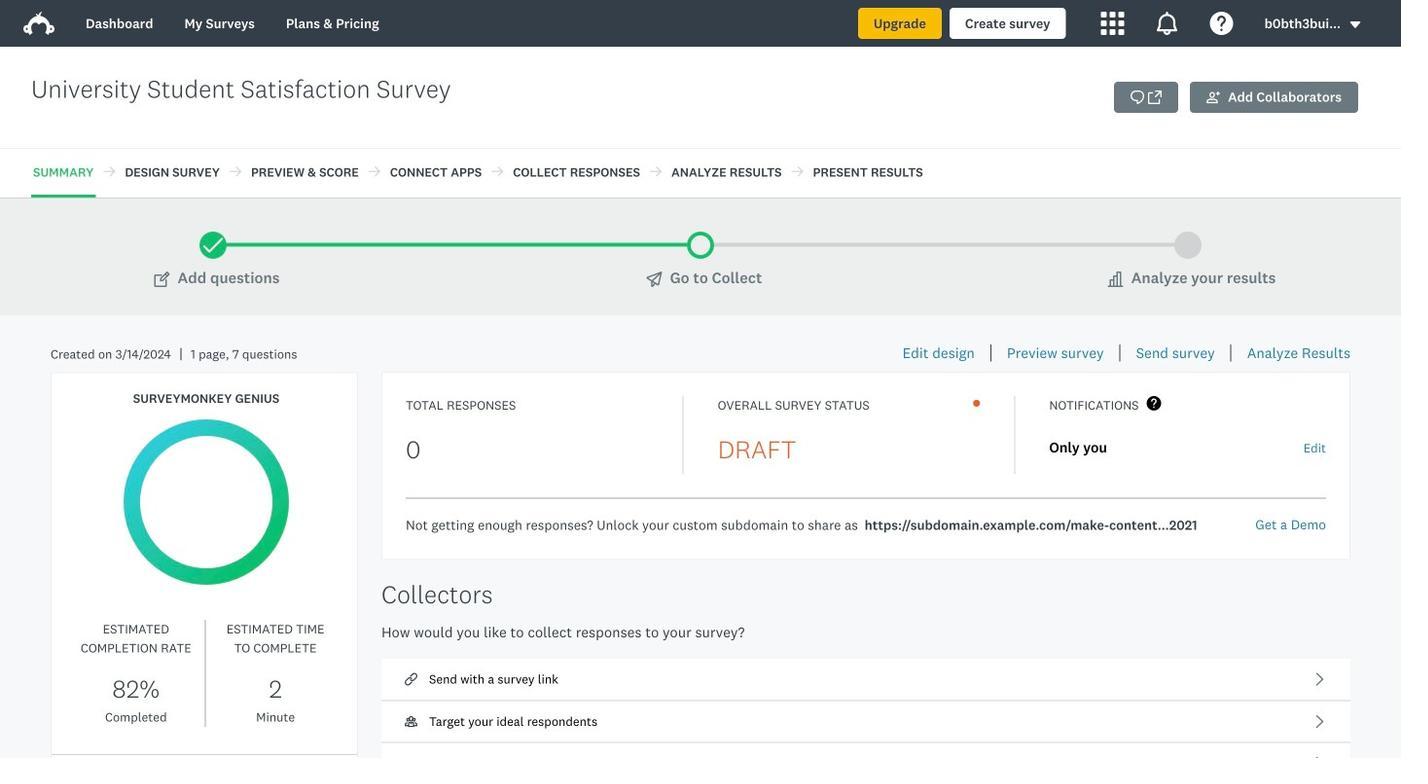 Task type: locate. For each thing, give the bounding box(es) containing it.
this link opens in a new tab image
[[1149, 91, 1163, 104], [1149, 91, 1163, 104]]

usersgroup image
[[405, 715, 418, 728]]

pencilbox image
[[154, 272, 170, 287]]

link image
[[405, 673, 418, 686]]

notification center icon image
[[1156, 12, 1180, 35]]

brand logo image
[[23, 8, 55, 39], [23, 12, 55, 35]]

products icon image
[[1102, 12, 1125, 35], [1102, 12, 1125, 35]]

dropdown arrow icon image
[[1349, 18, 1363, 32], [1351, 21, 1361, 28]]

airplane image
[[647, 272, 663, 287]]

comment image
[[1131, 91, 1145, 104]]



Task type: vqa. For each thing, say whether or not it's contained in the screenshot.
Search Image
no



Task type: describe. For each thing, give the bounding box(es) containing it.
help icon image
[[1211, 12, 1234, 35]]

check image
[[203, 230, 223, 261]]

2 brand logo image from the top
[[23, 12, 55, 35]]

chartbarvert image
[[1109, 272, 1124, 287]]

chevronright image
[[1313, 714, 1328, 729]]

chevronright image
[[1313, 672, 1328, 687]]

1 brand logo image from the top
[[23, 8, 55, 39]]



